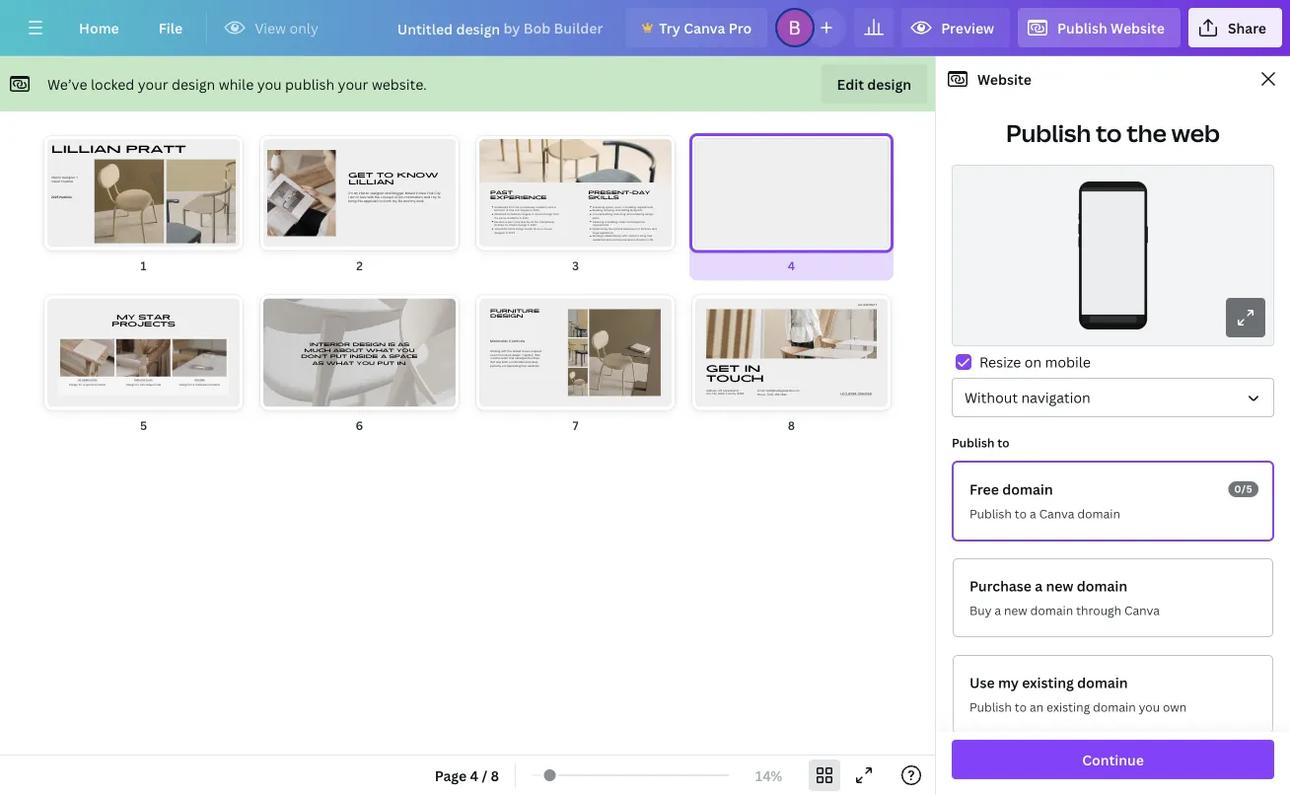 Task type: locate. For each thing, give the bounding box(es) containing it.
lillian inside get to know lillian
[[349, 177, 394, 185]]

new right purchase
[[1046, 576, 1074, 595]]

1 horizontal spatial joined
[[495, 227, 503, 231]]

life inside assessing space, room, or builiding requirements reading, drawing, and editing blueprints conceptualizing, sketching, and rendering design plans adhering to building codes and inspection requirements determining the optimal placement of furniture and large appliances working collaboratively with clients to bring their residential and commercial space dreams to life
[[650, 238, 653, 242]]

amber
[[82, 379, 89, 383]]

dreams inside assessing space, room, or builiding requirements reading, drawing, and editing blueprints conceptualizing, sketching, and rendering design plans adhering to building codes and inspection requirements determining the optimal placement of furniture and large appliances working collaboratively with clients to bring their residential and commercial space dreams to life
[[636, 238, 646, 242]]

4 inside button
[[470, 766, 479, 785]]

interior design is as much about what you don't put inside a space as what you put in. button
[[263, 299, 456, 434]]

1 horizontal spatial working
[[541, 219, 583, 237]]

of inside reading, drawing, and editing blueprints conceptualizing, sketching, and rendering design plans adhering to building codes and inspection requirements determining the optimal placement of furniture and large appliances working collaboratively with clients to bring their residential and commercial space dreams to life
[[734, 188, 744, 205]]

0 horizontal spatial what
[[326, 360, 354, 366]]

adhering inside reading, drawing, and editing blueprints conceptualizing, sketching, and rendering design plans adhering to building codes and inspection requirements determining the optimal placement of furniture and large appliances working collaboratively with clients to bring their residential and commercial space dreams to life
[[541, 157, 589, 174]]

building inside assessing space, room, or builiding requirements reading, drawing, and editing blueprints conceptualizing, sketching, and rendering design plans adhering to building codes and inspection requirements determining the optimal placement of furniture and large appliances working collaboratively with clients to bring their residential and commercial space dreams to life
[[608, 220, 618, 224]]

drawing, left room,
[[604, 209, 615, 213]]

2 your from the left
[[338, 74, 368, 93]]

placement inside assessing space, room, or builiding requirements reading, drawing, and editing blueprints conceptualizing, sketching, and rendering design plans adhering to building codes and inspection requirements determining the optimal placement of furniture and large appliances working collaboratively with clients to bring their residential and commercial space dreams to life
[[624, 227, 637, 231]]

same down past
[[499, 216, 506, 220]]

city,
[[712, 392, 717, 397]]

get inside get to know lillian
[[349, 171, 373, 179]]

a down frucinni
[[193, 383, 195, 387]]

conceptualizing, down assessing
[[593, 213, 613, 217]]

commercial inside assessing space, room, or builiding requirements reading, drawing, and editing blueprints conceptualizing, sketching, and rendering design plans adhering to building codes and inspection requirements determining the optimal placement of furniture and large appliances working collaboratively with clients to bring their residential and commercial space dreams to life
[[612, 238, 627, 242]]

0 vertical spatial 4
[[788, 258, 795, 274]]

furniture inside assessing space, room, or builiding requirements reading, drawing, and editing blueprints conceptualizing, sketching, and rendering design plans adhering to building codes and inspection requirements determining the optimal placement of furniture and large appliances working collaboratively with clients to bring their residential and commercial space dreams to life
[[641, 227, 651, 231]]

2022
[[240, 141, 266, 158], [523, 216, 529, 220]]

part- down 'pratt'
[[177, 157, 206, 174]]

0 vertical spatial designer
[[371, 190, 384, 196]]

large down experience
[[541, 204, 568, 221]]

14% button
[[737, 760, 801, 791]]

2 horizontal spatial house
[[545, 227, 552, 231]]

working
[[541, 219, 583, 237], [593, 234, 603, 239], [490, 349, 501, 354]]

1 horizontal spatial sketching,
[[632, 125, 684, 142]]

editing inside reading, drawing, and editing blueprints conceptualizing, sketching, and rendering design plans adhering to building codes and inspection requirements determining the optimal placement of furniture and large appliances working collaboratively with clients to bring their residential and commercial space dreams to life
[[662, 110, 699, 127]]

0 vertical spatial both
[[384, 199, 392, 204]]

0 horizontal spatial your
[[138, 74, 168, 93]]

academy down while
[[173, 141, 224, 158]]

time
[[206, 157, 229, 174], [515, 220, 520, 224]]

1 horizontal spatial i
[[431, 195, 432, 200]]

get up 123
[[706, 363, 740, 374]]

working down assessing
[[593, 234, 603, 239]]

0 vertical spatial determining
[[541, 188, 605, 205]]

as right is
[[398, 342, 409, 348]]

1 horizontal spatial 2022
[[523, 216, 529, 220]]

1 horizontal spatial master's
[[511, 213, 522, 217]]

clients inside assessing space, room, or builiding requirements reading, drawing, and editing blueprints conceptualizing, sketching, and rendering design plans adhering to building codes and inspection requirements determining the optimal placement of furniture and large appliances working collaboratively with clients to bring their residential and commercial space dreams to life
[[628, 234, 636, 239]]

teacher down we've locked your design while you publish your website.
[[233, 157, 274, 174]]

requirements right builiding
[[637, 205, 654, 209]]

canva inside button
[[684, 18, 726, 37]]

codes inside reading, drawing, and editing blueprints conceptualizing, sketching, and rendering design plans adhering to building codes and inspection requirements determining the optimal placement of furniture and large appliances working collaboratively with clients to bring their residential and commercial space dreams to life
[[652, 157, 684, 174]]

bring
[[349, 199, 357, 204], [744, 219, 771, 237], [640, 234, 646, 239]]

institute
[[119, 172, 161, 190], [495, 224, 504, 228]]

2020 down publish
[[285, 110, 312, 127]]

large down assessing
[[593, 231, 599, 235]]

clients right assessing space, room, or builiding requirements reading, drawing, and editing blueprints conceptualizing, sketching, and rendering design plans adhering to building codes and inspection requirements determining the optimal placement of furniture and large appliances working collaboratively with clients to bring their residential and commercial space dreams to life
[[692, 219, 726, 237]]

0 horizontal spatial sketching,
[[614, 213, 626, 217]]

0 horizontal spatial at
[[277, 157, 288, 174]]

view only status
[[215, 16, 328, 39]]

sketching, inside assessing space, room, or builiding requirements reading, drawing, and editing blueprints conceptualizing, sketching, and rendering design plans adhering to building codes and inspection requirements determining the optimal placement of furniture and large appliances working collaboratively with clients to bring their residential and commercial space dreams to life
[[614, 213, 626, 217]]

1 horizontal spatial designer
[[371, 190, 384, 196]]

blueprints inside reading, drawing, and editing blueprints conceptualizing, sketching, and rendering design plans adhering to building codes and inspection requirements determining the optimal placement of furniture and large appliances working collaboratively with clients to bring their residential and commercial space dreams to life
[[702, 110, 755, 127]]

their
[[774, 219, 798, 237], [647, 234, 653, 239], [535, 353, 540, 357], [521, 364, 527, 368]]

same right lillian
[[140, 141, 170, 158]]

reading, up past experience
[[541, 110, 586, 127]]

what down is
[[366, 348, 394, 354]]

1 vertical spatial canva
[[1040, 505, 1075, 521]]

website
[[1111, 18, 1165, 37], [978, 69, 1032, 88]]

beauvois
[[134, 379, 145, 383]]

academy down experience
[[507, 216, 519, 220]]

commercial down room,
[[612, 238, 627, 242]]

you
[[257, 74, 282, 93], [397, 348, 415, 354], [357, 360, 375, 366], [1139, 699, 1160, 715]]

home
[[79, 18, 119, 37]]

page 4 / 8 button
[[427, 760, 507, 791]]

arts
[[207, 110, 228, 127], [515, 209, 520, 213]]

comforts
[[509, 339, 525, 344]]

graduated
[[119, 94, 177, 111], [495, 205, 508, 209]]

house
[[335, 188, 368, 205], [545, 227, 552, 231], [90, 379, 97, 383]]

domain left through
[[1031, 602, 1074, 618]]

2
[[356, 258, 363, 274]]

0 horizontal spatial codes
[[619, 220, 626, 224]]

0 horizontal spatial 8
[[491, 766, 499, 785]]

my inside 'use my existing domain publish to an existing domain you own'
[[998, 673, 1019, 692]]

view
[[255, 18, 286, 37]]

love
[[360, 195, 367, 200]]

1 horizontal spatial placement
[[673, 188, 730, 205]]

1 horizontal spatial graduated
[[495, 205, 508, 209]]

publish for publish to a canva domain
[[970, 505, 1012, 521]]

approach
[[364, 199, 379, 204]]

the
[[209, 94, 226, 111], [1127, 116, 1167, 149], [119, 141, 136, 158], [291, 157, 308, 174], [158, 188, 175, 205], [608, 188, 625, 205], [375, 195, 380, 200], [515, 205, 519, 209], [495, 216, 498, 220], [535, 220, 539, 224], [504, 227, 508, 231], [609, 227, 613, 231], [77, 379, 81, 383]]

0 horizontal spatial part-
[[177, 157, 206, 174]]

2020 down experience
[[533, 209, 539, 213]]

1 horizontal spatial studio
[[525, 227, 533, 231]]

a down beauvois
[[140, 383, 142, 387]]

1 horizontal spatial space
[[628, 238, 635, 242]]

1 horizontal spatial plans
[[593, 216, 600, 220]]

dxcb down 'pratt'
[[179, 188, 207, 205]]

domain up 'continue' button
[[1093, 699, 1136, 715]]

you inside 'use my existing domain publish to an existing domain you own'
[[1139, 699, 1160, 715]]

1 horizontal spatial put
[[378, 360, 395, 366]]

adhering up skills
[[541, 157, 589, 174]]

visual
[[51, 179, 60, 184]]

residential inside reading, drawing, and editing blueprints conceptualizing, sketching, and rendering design plans adhering to building codes and inspection requirements determining the optimal placement of furniture and large appliances working collaboratively with clients to bring their residential and commercial space dreams to life
[[541, 235, 596, 252]]

adhering inside assessing space, room, or builiding requirements reading, drawing, and editing blueprints conceptualizing, sketching, and rendering design plans adhering to building codes and inspection requirements determining the optimal placement of furniture and large appliances working collaboratively with clients to bring their residential and commercial space dreams to life
[[593, 220, 604, 224]]

new down purchase
[[1004, 602, 1028, 618]]

you up the in.
[[397, 348, 415, 354]]

existing
[[1022, 673, 1074, 692], [1047, 699, 1091, 715]]

designer up approach on the top left of the page
[[371, 190, 384, 196]]

fine down experience
[[509, 209, 514, 213]]

in- left i'm
[[320, 188, 335, 205]]

became down 'pratt'
[[119, 157, 163, 174]]

0 horizontal spatial studio
[[250, 188, 283, 205]]

day
[[632, 190, 651, 196]]

a down experience
[[506, 220, 507, 224]]

5
[[140, 417, 147, 433]]

canva inside purchase a new domain buy a new domain through canva
[[1125, 602, 1160, 618]]

1 horizontal spatial website
[[1111, 18, 1165, 37]]

0 vertical spatial blueprints
[[702, 110, 755, 127]]

2022 down we've locked your design while you publish your website.
[[240, 141, 266, 158]]

0 horizontal spatial lillian
[[349, 177, 394, 185]]

1 vertical spatial part-
[[508, 220, 515, 224]]

hotel
[[154, 383, 161, 387]]

0 vertical spatial building
[[606, 157, 648, 174]]

get inside "get in touch"
[[706, 363, 740, 374]]

designer down experience
[[495, 231, 505, 235]]

existing right use on the bottom of page
[[1022, 673, 1074, 692]]

designer
[[371, 190, 384, 196], [119, 204, 166, 221], [495, 231, 505, 235]]

academy down publish
[[298, 94, 349, 111]]

obtained up 'pratt'
[[119, 125, 169, 142]]

same
[[140, 141, 170, 158], [499, 216, 506, 220]]

plans up past experience
[[541, 141, 570, 158]]

arts down while
[[207, 110, 228, 127]]

123
[[719, 389, 722, 393]]

the inside reading, drawing, and editing blueprints conceptualizing, sketching, and rendering design plans adhering to building codes and inspection requirements determining the optimal placement of furniture and large appliances working collaboratively with clients to bring their residential and commercial space dreams to life
[[608, 188, 625, 205]]

1 vertical spatial master's
[[511, 213, 522, 217]]

0 horizontal spatial plans
[[541, 141, 570, 158]]

clients down builiding
[[628, 234, 636, 239]]

requirements down assessing
[[593, 224, 609, 228]]

let's
[[841, 392, 848, 397]]

large inside assessing space, room, or builiding requirements reading, drawing, and editing blueprints conceptualizing, sketching, and rendering design plans adhering to building codes and inspection requirements determining the optimal placement of furniture and large appliances working collaboratively with clients to bring their residential and commercial space dreams to life
[[593, 231, 599, 235]]

your right locked
[[138, 74, 168, 93]]

0 horizontal spatial clients
[[628, 234, 636, 239]]

space inside interior design is as much about what you don't put inside a space as what you put in.
[[389, 354, 418, 360]]

furniture
[[747, 188, 792, 205], [641, 227, 651, 231], [490, 308, 540, 314], [501, 353, 511, 357], [529, 357, 540, 361]]

0 vertical spatial 2022
[[240, 141, 266, 158]]

0 horizontal spatial placement
[[624, 227, 637, 231]]

blueprints inside assessing space, room, or builiding requirements reading, drawing, and editing blueprints conceptualizing, sketching, and rendering design plans adhering to building codes and inspection requirements determining the optimal placement of furniture and large appliances working collaboratively with clients to bring their residential and commercial space dreams to life
[[630, 209, 643, 213]]

blueprints right or
[[630, 209, 643, 213]]

0 horizontal spatial bring
[[349, 199, 357, 204]]

an right i'm
[[354, 190, 358, 196]]

1 vertical spatial drawing,
[[604, 209, 615, 213]]

0 horizontal spatial master's
[[192, 125, 235, 142]]

in.
[[397, 360, 407, 366]]

new
[[1046, 576, 1074, 595], [1004, 602, 1028, 618]]

with left assessing
[[549, 205, 554, 209]]

graduated from the trempleway academy with a bachelor of fine arts degree in 2020 obtained my master's degree in interior design from the same academy in 2022 became a part-time teacher at the trempleway institute for interior design in 2023 joined the dxcb design studio as an in-house designer in 2023
[[119, 94, 397, 221], [495, 205, 559, 235]]

sketching, down room,
[[614, 213, 626, 217]]

optimal inside assessing space, room, or builiding requirements reading, drawing, and editing blueprints conceptualizing, sketching, and rendering design plans adhering to building codes and inspection requirements determining the optimal placement of furniture and large appliances working collaboratively with clients to bring their residential and commercial space dreams to life
[[613, 227, 623, 231]]

appliances down space,
[[600, 231, 614, 235]]

0 vertical spatial part-
[[177, 157, 206, 174]]

assessing
[[593, 205, 605, 209]]

teacher
[[233, 157, 274, 174], [521, 220, 531, 224]]

space right assessing space, room, or builiding requirements reading, drawing, and editing blueprints conceptualizing, sketching, and rendering design plans adhering to building codes and inspection requirements determining the optimal placement of furniture and large appliances working collaboratively with clients to bring their residential and commercial space dreams to life
[[691, 235, 724, 252]]

of
[[169, 110, 180, 127], [734, 188, 744, 205], [394, 195, 398, 200], [506, 209, 509, 213], [638, 227, 640, 231]]

1 vertical spatial building
[[608, 220, 618, 224]]

the inside the design for a spa and retreat the amber house design for a boutique hotel beauvois place design for a restaurant and bar frucinni
[[77, 379, 81, 383]]

determining
[[541, 188, 605, 205], [593, 227, 608, 231]]

both right was
[[502, 360, 508, 365]]

2 horizontal spatial bring
[[744, 219, 771, 237]]

0 vertical spatial inspection
[[712, 157, 767, 174]]

reading, left space,
[[593, 209, 603, 213]]

working up 'creative'
[[490, 349, 501, 354]]

design inside "button"
[[868, 74, 912, 93]]

free
[[970, 480, 999, 498]]

pratt
[[126, 143, 186, 155]]

1 horizontal spatial lillian
[[859, 303, 868, 307]]

0 horizontal spatial dxcb
[[179, 188, 207, 205]]

publish website
[[1058, 18, 1165, 37]]

codes inside assessing space, room, or builiding requirements reading, drawing, and editing blueprints conceptualizing, sketching, and rendering design plans adhering to building codes and inspection requirements determining the optimal placement of furniture and large appliances working collaboratively with clients to bring their residential and commercial space dreams to life
[[619, 220, 626, 224]]

0 horizontal spatial house
[[90, 379, 97, 383]]

get in touch
[[706, 363, 764, 383]]

my right use on the bottom of page
[[998, 673, 1019, 692]]

optimal
[[629, 188, 669, 205], [613, 227, 623, 231]]

sketching, up the day
[[632, 125, 684, 142]]

1 horizontal spatial editing
[[662, 110, 699, 127]]

an inside 'use my existing domain publish to an existing domain you own'
[[1030, 699, 1044, 715]]

website inside dropdown button
[[1111, 18, 1165, 37]]

in inside "get in touch"
[[745, 363, 761, 374]]

degree
[[231, 110, 270, 127], [239, 125, 277, 142], [521, 209, 530, 213], [522, 213, 531, 217]]

both left zen
[[384, 199, 392, 204]]

1 horizontal spatial both
[[502, 360, 508, 365]]

fine
[[183, 110, 204, 127], [509, 209, 514, 213]]

0 vertical spatial requirements
[[541, 172, 611, 190]]

clients inside reading, drawing, and editing blueprints conceptualizing, sketching, and rendering design plans adhering to building codes and inspection requirements determining the optimal placement of furniture and large appliances working collaboratively with clients to bring their residential and commercial space dreams to life
[[692, 219, 726, 237]]

sketching, inside reading, drawing, and editing blueprints conceptualizing, sketching, and rendering design plans adhering to building codes and inspection requirements determining the optimal placement of furniture and large appliances working collaboratively with clients to bring their residential and commercial space dreams to life
[[632, 125, 684, 142]]

on
[[1025, 352, 1042, 371]]

dxcb down experience
[[508, 227, 515, 231]]

1 horizontal spatial bring
[[640, 234, 646, 239]]

placement right the day
[[673, 188, 730, 205]]

2 horizontal spatial working
[[593, 234, 603, 239]]

while
[[219, 74, 254, 93]]

0 horizontal spatial both
[[384, 199, 392, 204]]

1 horizontal spatial reading,
[[593, 209, 603, 213]]

adhering down assessing
[[593, 220, 604, 224]]

preview button
[[902, 8, 1010, 47]]

what down about
[[326, 360, 354, 366]]

my left star
[[117, 313, 135, 321]]

1 horizontal spatial get
[[706, 363, 740, 374]]

designer up 1
[[119, 204, 166, 221]]

institute down 'pratt'
[[119, 172, 161, 190]]

your
[[138, 74, 168, 93], [338, 74, 368, 93]]

optimal inside reading, drawing, and editing blueprints conceptualizing, sketching, and rendering design plans adhering to building codes and inspection requirements determining the optimal placement of furniture and large appliances working collaboratively with clients to bring their residential and commercial space dreams to life
[[629, 188, 669, 205]]

1 vertical spatial appliances
[[600, 231, 614, 235]]

collaboratively
[[587, 219, 664, 237], [603, 234, 622, 239]]

put down about
[[330, 354, 347, 360]]

website left share "dropdown button"
[[1111, 18, 1165, 37]]

based
[[405, 190, 415, 196]]

much
[[304, 348, 331, 354]]

0 vertical spatial new
[[1046, 576, 1074, 595]]

1 vertical spatial rendering
[[633, 213, 645, 217]]

canva
[[684, 18, 726, 37], [1040, 505, 1075, 521], [1125, 602, 1160, 618]]

use my existing domain publish to an existing domain you own
[[970, 673, 1187, 715]]

publish inside dropdown button
[[1058, 18, 1108, 37]]

1 vertical spatial became
[[495, 220, 505, 224]]

projects
[[112, 320, 175, 328]]

both
[[384, 199, 392, 204], [502, 360, 508, 365]]

website.
[[372, 74, 427, 93]]

1 vertical spatial existing
[[1047, 699, 1091, 715]]

my up 'pratt'
[[172, 125, 189, 142]]

1 horizontal spatial blueprints
[[702, 110, 755, 127]]

builder
[[554, 19, 603, 38]]

0 vertical spatial get
[[349, 171, 373, 179]]

codes
[[652, 157, 684, 174], [619, 220, 626, 224]]

determining inside assessing space, room, or builiding requirements reading, drawing, and editing blueprints conceptualizing, sketching, and rendering design plans adhering to building codes and inspection requirements determining the optimal placement of furniture and large appliances working collaboratively with clients to bring their residential and commercial space dreams to life
[[593, 227, 608, 231]]

2 vertical spatial requirements
[[593, 224, 609, 228]]

graduated down locked
[[119, 94, 177, 111]]

1 vertical spatial 4
[[470, 766, 479, 785]]

don't
[[301, 354, 328, 360]]

0 vertical spatial academy
[[173, 141, 224, 158]]

1 horizontal spatial dreams
[[727, 235, 768, 252]]

with inside i'm an interior designer and blogger based in new york city. i am in love with the concept of zen minimalism and i try to bring this approach to both my life and my work.
[[367, 195, 374, 200]]

i
[[349, 195, 349, 200], [431, 195, 432, 200], [515, 357, 516, 361]]

arts down experience
[[515, 209, 520, 213]]

conceptualizing, up present-
[[541, 125, 628, 142]]

with right assessing space, room, or builiding requirements reading, drawing, and editing blueprints conceptualizing, sketching, and rendering design plans adhering to building codes and inspection requirements determining the optimal placement of furniture and large appliances working collaboratively with clients to bring their residential and commercial space dreams to life
[[667, 219, 689, 237]]

collaboratively down or
[[587, 219, 664, 237]]

teacher down experience
[[521, 220, 531, 224]]

my inside my star projects
[[117, 313, 135, 321]]

domain
[[1003, 480, 1053, 498], [1078, 505, 1121, 521], [1077, 576, 1128, 595], [1031, 602, 1074, 618], [1078, 673, 1128, 692], [1093, 699, 1136, 715]]

life inside reading, drawing, and editing blueprints conceptualizing, sketching, and rendering design plans adhering to building codes and inspection requirements determining the optimal placement of furniture and large appliances working collaboratively with clients to bring their residential and commercial space dreams to life
[[785, 235, 801, 252]]

country
[[726, 392, 736, 397]]

1 horizontal spatial academy
[[507, 216, 519, 220]]

designer
[[62, 175, 75, 180]]

working inside reading, drawing, and editing blueprints conceptualizing, sketching, and rendering design plans adhering to building codes and inspection requirements determining the optimal placement of furniture and large appliances working collaboratively with clients to bring their residential and commercial space dreams to life
[[541, 219, 583, 237]]

editing right space,
[[621, 209, 630, 213]]

commercial down builiding
[[623, 235, 687, 252]]

for down experience
[[505, 224, 508, 228]]

8 inside button
[[491, 766, 499, 785]]

publish to the web
[[1006, 116, 1221, 149]]

requirements up skills
[[541, 172, 611, 190]]

at down publish
[[277, 157, 288, 174]]

sketching,
[[632, 125, 684, 142], [614, 213, 626, 217]]

appliances inside assessing space, room, or builiding requirements reading, drawing, and editing blueprints conceptualizing, sketching, and rendering design plans adhering to building codes and inspection requirements determining the optimal placement of furniture and large appliances working collaboratively with clients to bring their residential and commercial space dreams to life
[[600, 231, 614, 235]]

6
[[356, 417, 363, 433]]

city.
[[435, 190, 441, 196]]

residential up the 3
[[541, 235, 596, 252]]

academy
[[298, 94, 349, 111], [536, 205, 548, 209]]

1 vertical spatial blueprints
[[630, 209, 643, 213]]

the
[[507, 349, 512, 354]]

0 horizontal spatial became
[[119, 157, 163, 174]]

0 vertical spatial graduated
[[119, 94, 177, 111]]

design inside assessing space, room, or builiding requirements reading, drawing, and editing blueprints conceptualizing, sketching, and rendering design plans adhering to building codes and inspection requirements determining the optimal placement of furniture and large appliances working collaboratively with clients to bring their residential and commercial space dreams to life
[[645, 213, 654, 217]]

1 vertical spatial 2020
[[533, 209, 539, 213]]

0 vertical spatial fine
[[183, 110, 204, 127]]

clients
[[692, 219, 726, 237], [628, 234, 636, 239]]

1 horizontal spatial new
[[1046, 576, 1074, 595]]

with inside minimalist comforts working with the amber house required custom furniture design. together, their creative team and i designed furniture that was both comfortable and sleek, perfectly encapsulating their aesthetic.
[[501, 349, 507, 354]]

design inside reading, drawing, and editing blueprints conceptualizing, sketching, and rendering design plans adhering to building codes and inspection requirements determining the optimal placement of furniture and large appliances working collaboratively with clients to bring their residential and commercial space dreams to life
[[766, 125, 802, 142]]

1 horizontal spatial arts
[[515, 209, 520, 213]]

to inside get to know lillian
[[377, 171, 394, 179]]

blueprints down pro
[[702, 110, 755, 127]]

i'm an interior designer and blogger based in new york city. i am in love with the concept of zen minimalism and i try to bring this approach to both my life and my work.
[[349, 190, 441, 204]]

with left the
[[501, 349, 507, 354]]

optimal down room,
[[613, 227, 623, 231]]

designer inside i'm an interior designer and blogger based in new york city. i am in love with the concept of zen minimalism and i try to bring this approach to both my life and my work.
[[371, 190, 384, 196]]

with down website.
[[352, 94, 374, 111]]

8
[[788, 417, 795, 433], [491, 766, 499, 785]]

purchase a new domain buy a new domain through canva
[[970, 576, 1160, 618]]

obtained
[[119, 125, 169, 142], [495, 213, 506, 217]]

this
[[358, 199, 363, 204]]

publish to a canva domain
[[970, 505, 1121, 521]]

1 vertical spatial 2022
[[523, 216, 529, 220]]

furniture inside reading, drawing, and editing blueprints conceptualizing, sketching, and rendering design plans adhering to building codes and inspection requirements determining the optimal placement of furniture and large appliances working collaboratively with clients to bring their residential and commercial space dreams to life
[[747, 188, 792, 205]]

publish
[[1058, 18, 1108, 37], [1006, 116, 1091, 149], [952, 434, 995, 450], [970, 505, 1012, 521], [970, 699, 1012, 715]]

i left designed
[[515, 357, 516, 361]]

1 horizontal spatial rendering
[[712, 125, 763, 142]]

2022 down experience
[[523, 216, 529, 220]]

1 vertical spatial reading,
[[593, 209, 603, 213]]

creative
[[61, 179, 73, 184]]

reading, inside reading, drawing, and editing blueprints conceptualizing, sketching, and rendering design plans adhering to building codes and inspection requirements determining the optimal placement of furniture and large appliances working collaboratively with clients to bring their residential and commercial space dreams to life
[[541, 110, 586, 127]]

0 horizontal spatial website
[[978, 69, 1032, 88]]

studio down experience
[[525, 227, 533, 231]]

2 horizontal spatial life
[[785, 235, 801, 252]]

website down preview
[[978, 69, 1032, 88]]

space inside reading, drawing, and editing blueprints conceptualizing, sketching, and rendering design plans adhering to building codes and inspection requirements determining the optimal placement of furniture and large appliances working collaboratively with clients to bring their residential and commercial space dreams to life
[[691, 235, 724, 252]]

0 horizontal spatial editing
[[621, 209, 630, 213]]

minimalism
[[405, 195, 423, 200]]

1 vertical spatial at
[[531, 220, 534, 224]]

existing up continue
[[1047, 699, 1091, 715]]

house inside the design for a spa and retreat the amber house design for a boutique hotel beauvois place design for a restaurant and bar frucinni
[[90, 379, 97, 383]]

reading, inside assessing space, room, or builiding requirements reading, drawing, and editing blueprints conceptualizing, sketching, and rendering design plans adhering to building codes and inspection requirements determining the optimal placement of furniture and large appliances working collaboratively with clients to bring their residential and commercial space dreams to life
[[593, 209, 603, 213]]

publish for publish website
[[1058, 18, 1108, 37]]

space up the in.
[[389, 354, 418, 360]]

plans
[[541, 141, 570, 158], [593, 216, 600, 220]]

studio left i'm
[[250, 188, 283, 205]]

their inside reading, drawing, and editing blueprints conceptualizing, sketching, and rendering design plans adhering to building codes and inspection requirements determining the optimal placement of furniture and large appliances working collaboratively with clients to bring their residential and commercial space dreams to life
[[774, 219, 798, 237]]

with inside reading, drawing, and editing blueprints conceptualizing, sketching, and rendering design plans adhering to building codes and inspection requirements determining the optimal placement of furniture and large appliances working collaboratively with clients to bring their residential and commercial space dreams to life
[[667, 219, 689, 237]]



Task type: vqa. For each thing, say whether or not it's contained in the screenshot.
bottom get
yes



Task type: describe. For each thing, give the bounding box(es) containing it.
1
[[140, 258, 147, 274]]

past experience
[[490, 190, 547, 200]]

bring inside reading, drawing, and editing blueprints conceptualizing, sketching, and rendering design plans adhering to building codes and inspection requirements determining the optimal placement of furniture and large appliances working collaboratively with clients to bring their residential and commercial space dreams to life
[[744, 219, 771, 237]]

1 vertical spatial graduated
[[495, 205, 508, 209]]

home link
[[63, 8, 135, 47]]

edit design button
[[822, 64, 927, 104]]

1 horizontal spatial canva
[[1040, 505, 1075, 521]]

a down website.
[[377, 94, 384, 111]]

continue
[[1083, 750, 1144, 769]]

1 horizontal spatial same
[[499, 216, 506, 220]]

bring inside assessing space, room, or builiding requirements reading, drawing, and editing blueprints conceptualizing, sketching, and rendering design plans adhering to building codes and inspection requirements determining the optimal placement of furniture and large appliances working collaboratively with clients to bring their residential and commercial space dreams to life
[[640, 234, 646, 239]]

domain up purchase a new domain buy a new domain through canva
[[1078, 505, 1121, 521]]

inside
[[350, 354, 378, 360]]

conceptualizing, inside reading, drawing, and editing blueprints conceptualizing, sketching, and rendering design plans adhering to building codes and inspection requirements determining the optimal placement of furniture and large appliances working collaboratively with clients to bring their residential and commercial space dreams to life
[[541, 125, 628, 142]]

1 horizontal spatial graduated from the trempleway academy with a bachelor of fine arts degree in 2020 obtained my master's degree in interior design from the same academy in 2022 became a part-time teacher at the trempleway institute for interior design in 2023 joined the dxcb design studio as an in-house designer in 2023
[[495, 205, 559, 235]]

get to know lillian
[[349, 171, 439, 185]]

0 vertical spatial time
[[206, 157, 229, 174]]

0 vertical spatial same
[[140, 141, 170, 158]]

share
[[1228, 18, 1267, 37]]

restaurant
[[196, 383, 209, 387]]

without
[[965, 388, 1018, 407]]

0 horizontal spatial teacher
[[233, 157, 274, 174]]

(123)
[[767, 393, 774, 397]]

edit
[[837, 74, 864, 93]]

know
[[397, 171, 439, 179]]

mobile
[[1045, 352, 1091, 371]]

1 vertical spatial dxcb
[[508, 227, 515, 231]]

publish inside 'use my existing domain publish to an existing domain you own'
[[970, 699, 1012, 715]]

0 vertical spatial 2020
[[285, 110, 312, 127]]

2 horizontal spatial designer
[[495, 231, 505, 235]]

0 vertical spatial obtained
[[119, 125, 169, 142]]

with inside assessing space, room, or builiding requirements reading, drawing, and editing blueprints conceptualizing, sketching, and rendering design plans adhering to building codes and inspection requirements determining the optimal placement of furniture and large appliances working collaboratively with clients to bring their residential and commercial space dreams to life
[[622, 234, 627, 239]]

through
[[1077, 602, 1122, 618]]

any
[[706, 392, 711, 397]]

7890
[[781, 393, 787, 397]]

0 horizontal spatial i
[[349, 195, 349, 200]]

0 vertical spatial what
[[366, 348, 394, 354]]

new
[[420, 190, 426, 196]]

/
[[482, 766, 488, 785]]

designed
[[516, 357, 528, 361]]

1 horizontal spatial 2020
[[533, 209, 539, 213]]

plans inside assessing space, room, or builiding requirements reading, drawing, and editing blueprints conceptualizing, sketching, and rendering design plans adhering to building codes and inspection requirements determining the optimal placement of furniture and large appliances working collaboratively with clients to bring their residential and commercial space dreams to life
[[593, 216, 600, 220]]

reading, drawing, and editing blueprints conceptualizing, sketching, and rendering design plans adhering to building codes and inspection requirements determining the optimal placement of furniture and large appliances working collaboratively with clients to bring their residential and commercial space dreams to life
[[541, 110, 816, 252]]

by
[[504, 19, 520, 38]]

a right buy
[[995, 602, 1002, 618]]

rendering inside reading, drawing, and editing blueprints conceptualizing, sketching, and rendering design plans adhering to building codes and inspection requirements determining the optimal placement of furniture and large appliances working collaboratively with clients to bring their residential and commercial space dreams to life
[[712, 125, 763, 142]]

0 horizontal spatial 2022
[[240, 141, 266, 158]]

star
[[139, 313, 170, 321]]

minimalist
[[490, 339, 508, 344]]

0 horizontal spatial academy
[[298, 94, 349, 111]]

working inside assessing space, room, or builiding requirements reading, drawing, and editing blueprints conceptualizing, sketching, and rendering design plans adhering to building codes and inspection requirements determining the optimal placement of furniture and large appliances working collaboratively with clients to bring their residential and commercial space dreams to life
[[593, 234, 603, 239]]

a inside interior design is as much about what you don't put inside a space as what you put in.
[[381, 354, 387, 360]]

encapsulating
[[502, 364, 521, 368]]

for down the amber
[[79, 383, 82, 387]]

a down 'pratt'
[[167, 157, 174, 174]]

0 horizontal spatial put
[[330, 354, 347, 360]]

web
[[1172, 116, 1221, 149]]

2025
[[51, 195, 59, 200]]

1 horizontal spatial 4
[[788, 258, 795, 274]]

0 vertical spatial studio
[[250, 188, 283, 205]]

without navigation
[[965, 388, 1091, 407]]

work
[[849, 392, 857, 397]]

1 horizontal spatial time
[[515, 220, 520, 224]]

drawing, inside reading, drawing, and editing blueprints conceptualizing, sketching, and rendering design plans adhering to building codes and inspection requirements determining the optimal placement of furniture and large appliances working collaboratively with clients to bring their residential and commercial space dreams to life
[[590, 110, 635, 127]]

a down free domain
[[1030, 505, 1037, 521]]

locked
[[91, 74, 135, 93]]

0 vertical spatial 8
[[788, 417, 795, 433]]

collaboratively inside reading, drawing, and editing blueprints conceptualizing, sketching, and rendering design plans adhering to building codes and inspection requirements determining the optimal placement of furniture and large appliances working collaboratively with clients to bring their residential and commercial space dreams to life
[[587, 219, 664, 237]]

my star projects
[[112, 313, 175, 328]]

1 horizontal spatial institute
[[495, 224, 504, 228]]

st.
[[737, 389, 740, 393]]

14%
[[756, 766, 783, 785]]

the inside assessing space, room, or builiding requirements reading, drawing, and editing blueprints conceptualizing, sketching, and rendering design plans adhering to building codes and inspection requirements determining the optimal placement of furniture and large appliances working collaboratively with clients to bring their residential and commercial space dreams to life
[[609, 227, 613, 231]]

buy
[[970, 602, 992, 618]]

0 vertical spatial in-
[[320, 188, 335, 205]]

touch
[[706, 372, 764, 383]]

1 horizontal spatial bachelor
[[495, 209, 505, 213]]

domain up through
[[1077, 576, 1128, 595]]

1 vertical spatial arts
[[515, 209, 520, 213]]

address:
[[706, 389, 718, 393]]

both inside minimalist comforts working with the amber house required custom furniture design. together, their creative team and i designed furniture that was both comfortable and sleek, perfectly encapsulating their aesthetic.
[[502, 360, 508, 365]]

0 vertical spatial arts
[[207, 110, 228, 127]]

main menu bar
[[0, 0, 1291, 56]]

both inside i'm an interior designer and blogger based in new york city. i am in love with the concept of zen minimalism and i try to bring this approach to both my life and my work.
[[384, 199, 392, 204]]

Without navigation button
[[952, 377, 1275, 417]]

1 vertical spatial website
[[978, 69, 1032, 88]]

1 vertical spatial studio
[[525, 227, 533, 231]]

0 horizontal spatial graduated
[[119, 94, 177, 111]]

for down 'pratt'
[[165, 172, 179, 190]]

design inside interior design is as much about what you don't put inside a space as what you put in.
[[353, 342, 386, 348]]

a right purchase
[[1035, 576, 1043, 595]]

appliances inside reading, drawing, and editing blueprints conceptualizing, sketching, and rendering design plans adhering to building codes and inspection requirements determining the optimal placement of furniture and large appliances working collaboratively with clients to bring their residential and commercial space dreams to life
[[571, 204, 630, 221]]

1 horizontal spatial part-
[[508, 220, 515, 224]]

that
[[490, 360, 495, 365]]

together,
[[522, 353, 534, 357]]

design inside main menu bar
[[456, 19, 500, 38]]

building inside reading, drawing, and editing blueprints conceptualizing, sketching, and rendering design plans adhering to building codes and inspection requirements determining the optimal placement of furniture and large appliances working collaboratively with clients to bring their residential and commercial space dreams to life
[[606, 157, 648, 174]]

custom
[[490, 353, 500, 357]]

1 horizontal spatial at
[[531, 220, 534, 224]]

of inside assessing space, room, or builiding requirements reading, drawing, and editing blueprints conceptualizing, sketching, and rendering design plans adhering to building codes and inspection requirements determining the optimal placement of furniture and large appliances working collaboratively with clients to bring their residential and commercial space dreams to life
[[638, 227, 640, 231]]

work.
[[417, 199, 425, 204]]

interior design is as much about what you don't put inside a space as what you put in.
[[301, 342, 418, 366]]

1 vertical spatial lillian
[[859, 303, 868, 307]]

rendering inside assessing space, room, or builiding requirements reading, drawing, and editing blueprints conceptualizing, sketching, and rendering design plans adhering to building codes and inspection requirements determining the optimal placement of furniture and large appliances working collaboratively with clients to bring their residential and commercial space dreams to life
[[633, 213, 645, 217]]

conceptualizing, inside assessing space, room, or builiding requirements reading, drawing, and editing blueprints conceptualizing, sketching, and rendering design plans adhering to building codes and inspection requirements determining the optimal placement of furniture and large appliances working collaboratively with clients to bring their residential and commercial space dreams to life
[[593, 213, 613, 217]]

1 vertical spatial what
[[326, 360, 354, 366]]

editing inside assessing space, room, or builiding requirements reading, drawing, and editing blueprints conceptualizing, sketching, and rendering design plans adhering to building codes and inspection requirements determining the optimal placement of furniture and large appliances working collaboratively with clients to bring their residential and commercial space dreams to life
[[621, 209, 630, 213]]

1 horizontal spatial obtained
[[495, 213, 506, 217]]

get for touch
[[706, 363, 740, 374]]

their inside assessing space, room, or builiding requirements reading, drawing, and editing blueprints conceptualizing, sketching, and rendering design plans adhering to building codes and inspection requirements determining the optimal placement of furniture and large appliances working collaboratively with clients to bring their residential and commercial space dreams to life
[[647, 234, 653, 239]]

placement inside reading, drawing, and editing blueprints conceptualizing, sketching, and rendering design plans adhering to building codes and inspection requirements determining the optimal placement of furniture and large appliances working collaboratively with clients to bring their residential and commercial space dreams to life
[[673, 188, 730, 205]]

experience
[[490, 195, 547, 200]]

untitled design by bob builder
[[397, 19, 603, 38]]

0 vertical spatial existing
[[1022, 673, 1074, 692]]

portfolio
[[59, 195, 72, 200]]

12345
[[737, 392, 744, 397]]

0 horizontal spatial institute
[[119, 172, 161, 190]]

bring inside i'm an interior designer and blogger based in new york city. i am in love with the concept of zen minimalism and i try to bring this approach to both my life and my work.
[[349, 199, 357, 204]]

furniture design
[[490, 308, 540, 319]]

0 vertical spatial master's
[[192, 125, 235, 142]]

together
[[858, 392, 872, 397]]

as down don't
[[312, 360, 324, 366]]

1 horizontal spatial in-
[[541, 227, 545, 231]]

inspection inside assessing space, room, or builiding requirements reading, drawing, and editing blueprints conceptualizing, sketching, and rendering design plans adhering to building codes and inspection requirements determining the optimal placement of furniture and large appliances working collaboratively with clients to bring their residential and commercial space dreams to life
[[633, 220, 645, 224]]

present-
[[589, 190, 632, 196]]

view only
[[255, 18, 319, 37]]

a left assessing
[[555, 205, 556, 209]]

for down beauvois
[[136, 383, 139, 387]]

1 vertical spatial academy
[[507, 216, 519, 220]]

a left spa
[[83, 383, 85, 387]]

aesthetic.
[[528, 364, 540, 368]]

commercial inside reading, drawing, and editing blueprints conceptualizing, sketching, and rendering design plans adhering to building codes and inspection requirements determining the optimal placement of furniture and large appliances working collaboratively with clients to bring their residential and commercial space dreams to life
[[623, 235, 687, 252]]

1 vertical spatial requirements
[[637, 205, 654, 209]]

space inside assessing space, room, or builiding requirements reading, drawing, and editing blueprints conceptualizing, sketching, and rendering design plans adhering to building codes and inspection requirements determining the optimal placement of furniture and large appliances working collaboratively with clients to bring their residential and commercial space dreams to life
[[628, 238, 635, 242]]

i inside minimalist comforts working with the amber house required custom furniture design. together, their creative team and i designed furniture that was both comfortable and sleek, perfectly encapsulating their aesthetic.
[[515, 357, 516, 361]]

get for know
[[349, 171, 373, 179]]

to inside 'use my existing domain publish to an existing domain you own'
[[1015, 699, 1027, 715]]

design.
[[512, 353, 521, 357]]

required
[[531, 349, 542, 354]]

1 horizontal spatial teacher
[[521, 220, 531, 224]]

residential inside assessing space, room, or builiding requirements reading, drawing, and editing blueprints conceptualizing, sketching, and rendering design plans adhering to building codes and inspection requirements determining the optimal placement of furniture and large appliances working collaboratively with clients to bring their residential and commercial space dreams to life
[[593, 238, 606, 242]]

domain up "publish to a canva domain"
[[1003, 480, 1053, 498]]

an left i'm
[[303, 188, 316, 205]]

room,
[[615, 205, 622, 209]]

0 horizontal spatial joined
[[119, 188, 155, 205]]

0 vertical spatial at
[[277, 157, 288, 174]]

publish
[[285, 74, 335, 93]]

present-day skills
[[589, 190, 651, 200]]

publish for publish to
[[952, 434, 995, 450]]

0/5
[[1235, 482, 1253, 496]]

0 horizontal spatial graduated from the trempleway academy with a bachelor of fine arts degree in 2020 obtained my master's degree in interior design from the same academy in 2022 became a part-time teacher at the trempleway institute for interior design in 2023 joined the dxcb design studio as an in-house designer in 2023
[[119, 94, 397, 221]]

large inside reading, drawing, and editing blueprints conceptualizing, sketching, and rendering design plans adhering to building codes and inspection requirements determining the optimal placement of furniture and large appliances working collaboratively with clients to bring their residential and commercial space dreams to life
[[541, 204, 568, 221]]

retreat
[[97, 383, 105, 387]]

creative
[[490, 357, 501, 361]]

you down the inside
[[357, 360, 375, 366]]

of inside i'm an interior designer and blogger based in new york city. i am in love with the concept of zen minimalism and i try to bring this approach to both my life and my work.
[[394, 195, 398, 200]]

design inside furniture design
[[490, 313, 523, 319]]

+
[[76, 175, 78, 180]]

inspection inside reading, drawing, and editing blueprints conceptualizing, sketching, and rendering design plans adhering to building codes and inspection requirements determining the optimal placement of furniture and large appliances working collaboratively with clients to bring their residential and commercial space dreams to life
[[712, 157, 767, 174]]

we've
[[47, 74, 87, 93]]

an inside i'm an interior designer and blogger based in new york city. i am in love with the concept of zen minimalism and i try to bring this approach to both my life and my work.
[[354, 190, 358, 196]]

continue button
[[952, 740, 1275, 779]]

0 horizontal spatial designer
[[119, 204, 166, 221]]

perfectly
[[490, 364, 502, 368]]

interior inside interior design is as much about what you don't put inside a space as what you put in.
[[310, 342, 350, 348]]

purchase
[[970, 576, 1032, 595]]

frucinni
[[195, 379, 205, 383]]

1 horizontal spatial academy
[[536, 205, 548, 209]]

plans inside reading, drawing, and editing blueprints conceptualizing, sketching, and rendering design plans adhering to building codes and inspection requirements determining the optimal placement of furniture and large appliances working collaboratively with clients to bring their residential and commercial space dreams to life
[[541, 141, 570, 158]]

my down experience
[[507, 213, 511, 217]]

requirements inside reading, drawing, and editing blueprints conceptualizing, sketching, and rendering design plans adhering to building codes and inspection requirements determining the optimal placement of furniture and large appliances working collaboratively with clients to bring their residential and commercial space dreams to life
[[541, 172, 611, 190]]

1 vertical spatial new
[[1004, 602, 1028, 618]]

am
[[350, 195, 356, 200]]

1 your from the left
[[138, 74, 168, 93]]

assessing space, room, or builiding requirements reading, drawing, and editing blueprints conceptualizing, sketching, and rendering design plans adhering to building codes and inspection requirements determining the optimal placement of furniture and large appliances working collaboratively with clients to bring their residential and commercial space dreams to life
[[593, 205, 657, 242]]

1 horizontal spatial fine
[[509, 209, 514, 213]]

publish website button
[[1018, 8, 1181, 47]]

space,
[[606, 205, 614, 209]]

1 vertical spatial house
[[545, 227, 552, 231]]

is
[[388, 342, 396, 348]]

my left zen
[[392, 199, 397, 204]]

2025 portfolio
[[51, 195, 72, 200]]

an down experience
[[537, 227, 540, 231]]

i'm
[[349, 190, 353, 196]]

dreams inside reading, drawing, and editing blueprints conceptualizing, sketching, and rendering design plans adhering to building codes and inspection requirements determining the optimal placement of furniture and large appliances working collaboratively with clients to bring their residential and commercial space dreams to life
[[727, 235, 768, 252]]

builiding
[[626, 205, 636, 209]]

drawing, inside assessing space, room, or builiding requirements reading, drawing, and editing blueprints conceptualizing, sketching, and rendering design plans adhering to building codes and inspection requirements determining the optimal placement of furniture and large appliances working collaboratively with clients to bring their residential and commercial space dreams to life
[[604, 209, 615, 213]]

about
[[333, 348, 364, 354]]

3
[[572, 258, 579, 274]]

collaboratively inside assessing space, room, or builiding requirements reading, drawing, and editing blueprints conceptualizing, sketching, and rendering design plans adhering to building codes and inspection requirements determining the optimal placement of furniture and large appliances working collaboratively with clients to bring their residential and commercial space dreams to life
[[603, 234, 622, 239]]

for left "restaurant" on the left of page
[[189, 383, 192, 387]]

free domain
[[970, 480, 1053, 498]]

interior inside the interior designer + visual creative
[[51, 175, 61, 180]]

only
[[290, 18, 319, 37]]

domain down through
[[1078, 673, 1128, 692]]

blogger
[[392, 190, 404, 196]]

my left the work.
[[411, 199, 416, 204]]

life inside i'm an interior designer and blogger based in new york city. i am in love with the concept of zen minimalism and i try to bring this approach to both my life and my work.
[[398, 199, 403, 204]]

as down experience
[[533, 227, 536, 231]]

0 horizontal spatial academy
[[173, 141, 224, 158]]

the inside i'm an interior designer and blogger based in new york city. i am in love with the concept of zen minimalism and i try to bring this approach to both my life and my work.
[[375, 195, 380, 200]]

file
[[159, 18, 183, 37]]

publish for publish to the web
[[1006, 116, 1091, 149]]

lillian pratt
[[859, 303, 877, 307]]

was
[[496, 360, 501, 365]]

as left i'm
[[286, 188, 299, 205]]

you right while
[[257, 74, 282, 93]]

working inside minimalist comforts working with the amber house required custom furniture design. together, their creative team and i designed furniture that was both comfortable and sleek, perfectly encapsulating their aesthetic.
[[490, 349, 501, 354]]

bob
[[524, 19, 551, 38]]

0 horizontal spatial bachelor
[[119, 110, 166, 127]]

1 horizontal spatial house
[[335, 188, 368, 205]]

determining inside reading, drawing, and editing blueprints conceptualizing, sketching, and rendering design plans adhering to building codes and inspection requirements determining the optimal placement of furniture and large appliances working collaboratively with clients to bring their residential and commercial space dreams to life
[[541, 188, 605, 205]]

concept
[[381, 195, 394, 200]]

try canva pro
[[659, 18, 752, 37]]



